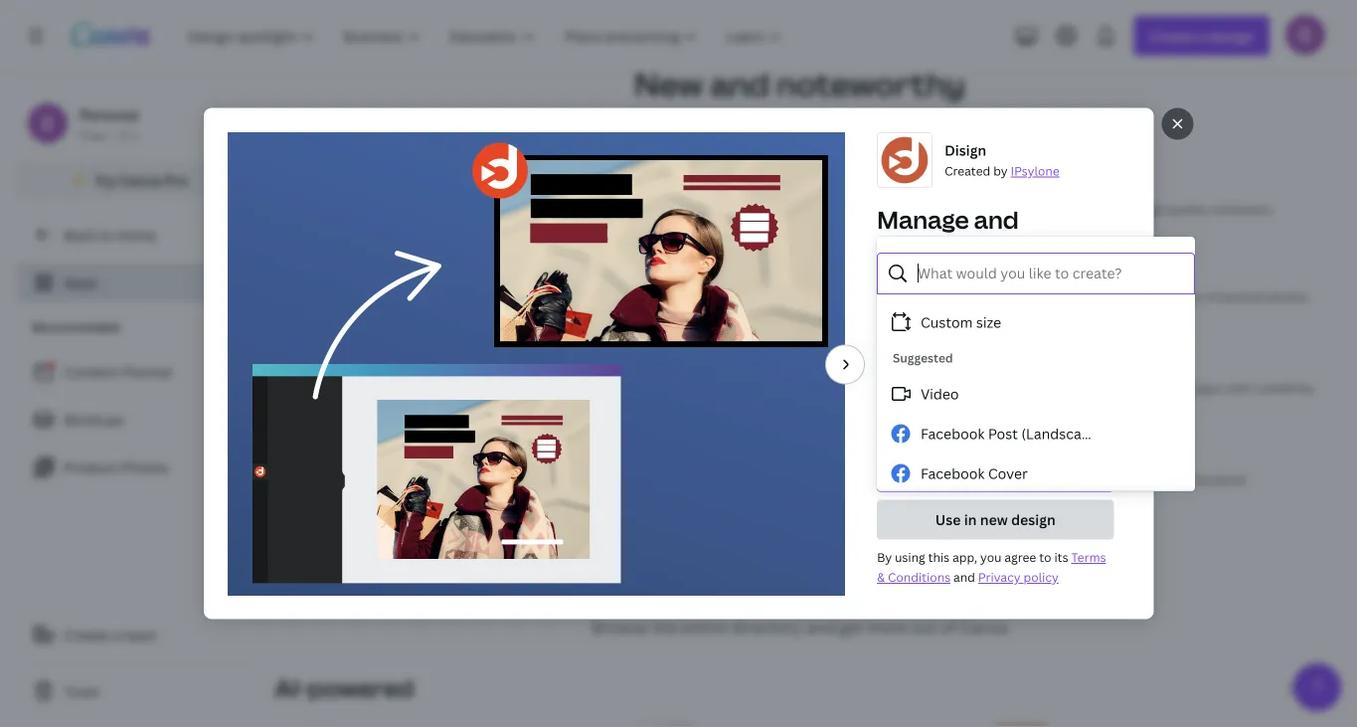 Task type: describe. For each thing, give the bounding box(es) containing it.
product
[[64, 458, 118, 477]]

generate inside image insight generate captions for your images
[[706, 379, 759, 396]]

job and resume ai ai-powered resume/cv & cover letter builder
[[350, 443, 572, 499]]

agree
[[1005, 549, 1037, 565]]

see
[[1289, 680, 1310, 696]]

get
[[839, 617, 863, 638]]

designs for to
[[1010, 316, 1060, 335]]

releases
[[908, 107, 971, 129]]

top level navigation element
[[175, 16, 799, 56]]

artistic
[[1103, 288, 1143, 304]]

by
[[877, 549, 892, 565]]

privacy
[[979, 569, 1021, 585]]

just
[[533, 280, 554, 296]]

apps
[[64, 273, 98, 292]]

new
[[635, 63, 704, 106]]

ai inside krikey ai animate generate 3d animated talking avatars with krikey!
[[389, 352, 401, 368]]

for inside publish your canva designs directly to disign to broadcast them on your screens. import disign assets for editing in canva.
[[968, 382, 987, 401]]

lottiefiles.
[[1255, 379, 1318, 396]]

home
[[117, 225, 157, 244]]

soona pro photo and video for products
[[350, 180, 542, 217]]

apps link
[[16, 263, 259, 302]]

disign inside 'disign digital signage solution'
[[706, 180, 742, 197]]

manage and broadcast contents on display fleets
[[877, 203, 1113, 299]]

photos
[[1268, 288, 1309, 304]]

image
[[779, 463, 813, 479]]

image insight generate captions for your images
[[706, 360, 904, 396]]

terms & conditions
[[877, 549, 1107, 585]]

and privacy policy
[[951, 569, 1059, 585]]

•
[[109, 127, 113, 143]]

more
[[867, 617, 907, 638]]

1 vertical spatial using
[[895, 549, 926, 565]]

you
[[981, 549, 1002, 565]]

a right the 924 on the right bottom
[[1103, 471, 1110, 487]]

resume
[[401, 443, 447, 460]]

your up 'suggested'
[[930, 316, 961, 335]]

planner
[[122, 363, 174, 382]]

video link
[[877, 374, 1188, 414]]

hottest
[[848, 107, 904, 129]]

of inside explore them all browse the entire directory and get more out of canva
[[941, 617, 957, 638]]

product photos link
[[16, 448, 259, 487]]

broadcast inside publish your canva designs directly to disign to broadcast them on your screens. import disign assets for editing in canva.
[[1012, 338, 1080, 357]]

disign created by ipsylone
[[945, 140, 1060, 179]]

trash link
[[16, 672, 259, 711]]

contents
[[1006, 235, 1113, 267]]

terms
[[1072, 549, 1107, 565]]

this
[[929, 549, 950, 565]]

text
[[883, 288, 905, 304]]

reimagine
[[1062, 268, 1122, 284]]

& inside "terms & conditions"
[[877, 569, 885, 585]]

& inside job and resume ai ai-powered resume/cv & cover letter builder
[[489, 463, 497, 479]]

animate inside krikey ai animate generate 3d animated talking avatars with krikey!
[[404, 352, 453, 368]]

create left px
[[1062, 471, 1100, 487]]

patternedai
[[706, 268, 776, 284]]

see all button
[[1289, 678, 1326, 698]]

voiceover
[[1062, 180, 1120, 197]]

disign digital signage solution
[[706, 180, 840, 217]]

solution
[[793, 200, 840, 217]]

and right newest
[[815, 107, 844, 129]]

canva.
[[1056, 382, 1102, 401]]

permissions
[[877, 419, 959, 438]]

for inside image insight generate captions for your images
[[815, 379, 832, 396]]

of inside reimagine create artistic variations of portrait photos
[[1206, 288, 1218, 304]]

style
[[431, 280, 459, 296]]

list containing content planner
[[16, 352, 259, 487]]

digital
[[706, 200, 743, 217]]

speed
[[841, 463, 877, 479]]

entire
[[682, 617, 728, 638]]

explore
[[673, 572, 794, 615]]

What would you like to create? search field
[[918, 255, 1182, 292]]

content
[[64, 363, 119, 382]]

create inside button
[[64, 625, 108, 644]]

cover inside job and resume ai ai-powered resume/cv & cover letter builder
[[500, 463, 534, 479]]

video inside speedpaint convert any image to a speed drawing video
[[706, 483, 739, 499]]

create a personalized storybook
[[1062, 471, 1247, 487]]

your up assets
[[936, 360, 967, 379]]

reimagine create artistic variations of portrait photos
[[1062, 268, 1309, 304]]

the inside explore them all browse the entire directory and get more out of canva
[[653, 617, 678, 638]]

assets
[[922, 382, 964, 401]]

new and noteworthy catch up on the newest and hottest releases
[[630, 63, 971, 129]]

ai inside patternedai create seamless patterns with text using ai
[[941, 288, 953, 304]]

video
[[435, 200, 467, 217]]

designs for lottiefiles.
[[1180, 379, 1224, 396]]

personalized
[[1113, 471, 1186, 487]]

the inside new and noteworthy catch up on the newest and hottest releases
[[726, 107, 752, 129]]

manage
[[877, 203, 969, 235]]

your right canva.
[[1113, 379, 1139, 396]]

1 vertical spatial ai-
[[275, 672, 308, 704]]

convert
[[706, 463, 752, 479]]

to up screens.
[[995, 338, 1009, 357]]

with left the lottiefiles.
[[1227, 379, 1252, 396]]

create a team button
[[16, 615, 259, 655]]

storybook
[[1189, 471, 1247, 487]]

by using this app, you agree to its
[[877, 549, 1072, 565]]

krikey ai animate generate 3d animated talking avatars with krikey!
[[350, 352, 593, 408]]

custom
[[921, 313, 973, 332]]

1 horizontal spatial cover
[[989, 464, 1029, 483]]

instantly
[[1062, 200, 1113, 217]]

directory
[[731, 617, 802, 638]]

design
[[1012, 510, 1056, 529]]

video inside video link
[[921, 385, 960, 403]]

new
[[980, 510, 1008, 529]]

to inside speedpaint convert any image to a speed drawing video
[[816, 463, 828, 479]]

content planner link
[[16, 352, 259, 392]]

images inside anime style create anime-style images with just a message
[[462, 280, 502, 296]]

mockups link
[[16, 400, 259, 440]]

broadcast inside manage and broadcast contents on display fleets
[[877, 235, 1002, 267]]

canva inside button
[[119, 171, 161, 190]]

avatars
[[523, 372, 566, 388]]

seamless
[[747, 288, 800, 304]]



Task type: locate. For each thing, give the bounding box(es) containing it.
and
[[710, 63, 770, 106], [815, 107, 844, 129], [410, 200, 432, 217], [974, 203, 1019, 235], [954, 569, 976, 585], [806, 617, 835, 638]]

ai inside job and resume ai ai-powered resume/cv & cover letter builder
[[450, 443, 462, 460]]

a left speed
[[831, 463, 838, 479]]

krikey
[[350, 352, 386, 368]]

0 horizontal spatial all
[[891, 572, 928, 615]]

disign
[[945, 140, 987, 159], [706, 180, 742, 197], [950, 338, 991, 357], [877, 382, 919, 401]]

and left get
[[806, 617, 835, 638]]

on inside manage and broadcast contents on display fleets
[[877, 267, 907, 299]]

1 horizontal spatial animate
[[1062, 379, 1110, 396]]

video down 'suggested'
[[921, 385, 960, 403]]

using right text
[[908, 288, 938, 304]]

pro up back to home link
[[165, 171, 188, 190]]

1 horizontal spatial pro
[[350, 200, 370, 217]]

builder
[[350, 483, 391, 499]]

& right resume/cv
[[489, 463, 497, 479]]

& down by
[[877, 569, 885, 585]]

display
[[912, 267, 998, 299]]

0 vertical spatial video
[[921, 385, 960, 403]]

0 horizontal spatial animate
[[404, 352, 453, 368]]

any
[[755, 463, 776, 479]]

editing
[[991, 382, 1037, 401]]

disign inside disign created by ipsylone
[[945, 140, 987, 159]]

ipsylone link
[[1011, 162, 1060, 179]]

0 horizontal spatial for
[[470, 200, 487, 217]]

broadcast up text
[[877, 235, 1002, 267]]

0 vertical spatial all
[[891, 572, 928, 615]]

high
[[1141, 200, 1165, 217]]

0 horizontal spatial on
[[703, 107, 722, 129]]

product photos
[[64, 458, 169, 477]]

all inside explore them all browse the entire directory and get more out of canva
[[891, 572, 928, 615]]

1 vertical spatial in
[[964, 510, 977, 529]]

by
[[994, 162, 1008, 179]]

1 vertical spatial powered
[[308, 672, 414, 704]]

pro inside 'try canva pro' button
[[165, 171, 188, 190]]

and
[[375, 443, 398, 460]]

disign up digital
[[706, 180, 742, 197]]

images
[[462, 280, 502, 296], [864, 379, 904, 396]]

0 vertical spatial pro
[[165, 171, 188, 190]]

style
[[390, 260, 420, 276]]

ai
[[941, 288, 953, 304], [389, 352, 401, 368], [450, 443, 462, 460]]

with left just
[[505, 280, 530, 296]]

pro down soona on the left top of page
[[350, 200, 370, 217]]

them inside publish your canva designs directly to disign to broadcast them on your screens. import disign assets for editing in canva.
[[877, 360, 912, 379]]

in down import in the right of the page
[[1041, 382, 1053, 401]]

app,
[[953, 549, 978, 565]]

create inside reimagine create artistic variations of portrait photos
[[1062, 288, 1100, 304]]

all
[[891, 572, 928, 615], [1312, 680, 1326, 696]]

message
[[350, 300, 400, 316]]

images down 'directly'
[[864, 379, 904, 396]]

with right avatars
[[568, 372, 593, 388]]

add
[[1116, 200, 1138, 217]]

back
[[64, 225, 96, 244]]

2 vertical spatial on
[[916, 360, 933, 379]]

designs inside publish your canva designs directly to disign to broadcast them on your screens. import disign assets for editing in canva.
[[1010, 316, 1060, 335]]

and inside soona pro photo and video for products
[[410, 200, 432, 217]]

on inside new and noteworthy catch up on the newest and hottest releases
[[703, 107, 722, 129]]

on up publish
[[877, 267, 907, 299]]

0 vertical spatial using
[[908, 288, 938, 304]]

anime
[[350, 260, 387, 276]]

images inside image insight generate captions for your images
[[864, 379, 904, 396]]

video
[[921, 385, 960, 403], [706, 483, 739, 499]]

3d
[[406, 372, 422, 388]]

designs left the lottiefiles.
[[1180, 379, 1224, 396]]

and down by
[[974, 203, 1019, 235]]

trash
[[64, 682, 100, 701]]

0 horizontal spatial generate
[[350, 372, 403, 388]]

content planner
[[64, 363, 174, 382]]

canva up screens.
[[964, 316, 1006, 335]]

created
[[945, 162, 991, 179]]

generate inside krikey ai animate generate 3d animated talking avatars with krikey!
[[350, 372, 403, 388]]

1 facebook from the top
[[921, 424, 985, 443]]

back to home
[[64, 225, 157, 244]]

1 horizontal spatial the
[[726, 107, 752, 129]]

with
[[505, 280, 530, 296], [855, 288, 880, 304], [568, 372, 593, 388], [1227, 379, 1252, 396]]

in inside dropdown button
[[964, 510, 977, 529]]

for down screens.
[[968, 382, 987, 401]]

×
[[1069, 466, 1074, 482]]

the left newest
[[726, 107, 752, 129]]

to
[[99, 225, 113, 244], [932, 338, 947, 357], [995, 338, 1009, 357], [816, 463, 828, 479], [1040, 549, 1052, 565]]

on inside publish your canva designs directly to disign to broadcast them on your screens. import disign assets for editing in canva.
[[916, 360, 933, 379]]

1 horizontal spatial in
[[1041, 382, 1053, 401]]

0 vertical spatial in
[[1041, 382, 1053, 401]]

variations
[[1146, 288, 1203, 304]]

2 horizontal spatial for
[[968, 382, 987, 401]]

0 vertical spatial animate
[[404, 352, 453, 368]]

using up conditions
[[895, 549, 926, 565]]

powered
[[366, 463, 417, 479], [308, 672, 414, 704]]

canva inside publish your canva designs directly to disign to broadcast them on your screens. import disign assets for editing in canva.
[[964, 316, 1006, 335]]

on
[[703, 107, 722, 129], [877, 267, 907, 299], [916, 360, 933, 379]]

0 horizontal spatial video
[[706, 483, 739, 499]]

1 horizontal spatial video
[[921, 385, 960, 403]]

0 horizontal spatial cover
[[500, 463, 534, 479]]

in
[[1041, 382, 1053, 401], [964, 510, 977, 529]]

1 horizontal spatial all
[[1312, 680, 1326, 696]]

generate down image
[[706, 379, 759, 396]]

1 horizontal spatial designs
[[1180, 379, 1224, 396]]

and inside manage and broadcast contents on display fleets
[[974, 203, 1019, 235]]

0 horizontal spatial ai-
[[275, 672, 308, 704]]

job
[[350, 443, 372, 460]]

canva right try
[[119, 171, 161, 190]]

patterns
[[803, 288, 852, 304]]

using inside patternedai create seamless patterns with text using ai
[[908, 288, 938, 304]]

1640
[[1036, 466, 1066, 482]]

1 horizontal spatial of
[[1206, 288, 1218, 304]]

out
[[911, 617, 937, 638]]

powered inside job and resume ai ai-powered resume/cv & cover letter builder
[[366, 463, 417, 479]]

up
[[679, 107, 699, 129]]

conditions
[[888, 569, 951, 585]]

ai-powered
[[275, 672, 414, 704]]

ai up resume/cv
[[450, 443, 462, 460]]

1 vertical spatial facebook
[[921, 464, 985, 483]]

use in new design
[[936, 510, 1056, 529]]

them inside explore them all browse the entire directory and get more out of canva
[[801, 572, 884, 615]]

canva inside explore them all browse the entire directory and get more out of canva
[[961, 617, 1009, 638]]

create down anime
[[350, 280, 388, 296]]

in right the use
[[964, 510, 977, 529]]

0 vertical spatial ai
[[941, 288, 953, 304]]

personal
[[80, 105, 139, 124]]

animate down import in the right of the page
[[1062, 379, 1110, 396]]

in inside publish your canva designs directly to disign to broadcast them on your screens. import disign assets for editing in canva.
[[1041, 382, 1053, 401]]

ai right krikey
[[389, 352, 401, 368]]

use
[[936, 510, 961, 529]]

0 vertical spatial broadcast
[[877, 235, 1002, 267]]

animate up 3d
[[404, 352, 453, 368]]

px
[[1101, 466, 1115, 482]]

0 vertical spatial &
[[489, 463, 497, 479]]

with inside krikey ai animate generate 3d animated talking avatars with krikey!
[[568, 372, 593, 388]]

a left team
[[112, 625, 119, 644]]

products
[[490, 200, 542, 217]]

disign up created
[[945, 140, 987, 159]]

1 horizontal spatial &
[[877, 569, 885, 585]]

0 vertical spatial ai-
[[350, 463, 366, 479]]

1 vertical spatial images
[[864, 379, 904, 396]]

them down 'directly'
[[877, 360, 912, 379]]

on up assets
[[916, 360, 933, 379]]

quality
[[1168, 200, 1208, 217]]

back to home link
[[16, 215, 259, 255]]

fleets
[[1003, 267, 1073, 299]]

0 vertical spatial images
[[462, 280, 502, 296]]

a right just
[[557, 280, 564, 296]]

with inside anime style create anime-style images with just a message
[[505, 280, 530, 296]]

1 horizontal spatial on
[[877, 267, 907, 299]]

to right back
[[99, 225, 113, 244]]

disign up the permissions
[[877, 382, 919, 401]]

0 vertical spatial facebook
[[921, 424, 985, 443]]

2 horizontal spatial on
[[916, 360, 933, 379]]

list
[[16, 352, 259, 487]]

try canva pro
[[95, 171, 188, 190]]

for right captions
[[815, 379, 832, 396]]

1 vertical spatial &
[[877, 569, 885, 585]]

0 vertical spatial designs
[[1010, 316, 1060, 335]]

the left the entire
[[653, 617, 678, 638]]

custom size
[[921, 313, 1002, 332]]

0 vertical spatial the
[[726, 107, 752, 129]]

0 horizontal spatial the
[[653, 617, 678, 638]]

and up newest
[[710, 63, 770, 106]]

create
[[350, 280, 388, 296], [706, 288, 744, 304], [1062, 288, 1100, 304], [1062, 471, 1100, 487], [64, 625, 108, 644]]

1 horizontal spatial for
[[815, 379, 832, 396]]

1 vertical spatial animate
[[1062, 379, 1110, 396]]

1 vertical spatial the
[[653, 617, 678, 638]]

and down app,
[[954, 569, 976, 585]]

0 horizontal spatial &
[[489, 463, 497, 479]]

all inside button
[[1312, 680, 1326, 696]]

1 vertical spatial broadcast
[[1012, 338, 1080, 357]]

of left portrait
[[1206, 288, 1218, 304]]

of
[[1206, 288, 1218, 304], [941, 617, 957, 638]]

1 vertical spatial on
[[877, 267, 907, 299]]

1 vertical spatial them
[[801, 572, 884, 615]]

and left video
[[410, 200, 432, 217]]

publish
[[877, 316, 927, 335]]

1 horizontal spatial ai-
[[350, 463, 366, 479]]

to right image
[[816, 463, 828, 479]]

newest
[[756, 107, 811, 129]]

ai- inside job and resume ai ai-powered resume/cv & cover letter builder
[[350, 463, 366, 479]]

your right captions
[[834, 379, 861, 396]]

drawing
[[880, 463, 927, 479]]

create down patternedai
[[706, 288, 744, 304]]

publish your canva designs directly to disign to broadcast them on your screens. import disign assets for editing in canva.
[[877, 316, 1102, 401]]

video down convert
[[706, 483, 739, 499]]

1 horizontal spatial images
[[864, 379, 904, 396]]

with left text
[[855, 288, 880, 304]]

facebook up the use
[[921, 464, 985, 483]]

cover left the letter
[[500, 463, 534, 479]]

free
[[80, 127, 105, 143]]

2 horizontal spatial ai
[[941, 288, 953, 304]]

create down reimagine
[[1062, 288, 1100, 304]]

1 horizontal spatial ai
[[450, 443, 462, 460]]

directly
[[877, 338, 929, 357]]

and inside explore them all browse the entire directory and get more out of canva
[[806, 617, 835, 638]]

voiceovers
[[1211, 200, 1274, 217]]

facebook post (landscape) link
[[877, 414, 1188, 454]]

soona
[[350, 180, 385, 197]]

disign down custom size
[[950, 338, 991, 357]]

signage
[[746, 200, 790, 217]]

images right style
[[462, 280, 502, 296]]

0 horizontal spatial broadcast
[[877, 235, 1002, 267]]

photos
[[121, 458, 169, 477]]

1 vertical spatial video
[[706, 483, 739, 499]]

cover down facebook post (landscape) on the right of page
[[989, 464, 1029, 483]]

1 vertical spatial of
[[941, 617, 957, 638]]

terms & conditions link
[[877, 549, 1107, 585]]

2 vertical spatial ai
[[450, 443, 462, 460]]

designs down the fleets
[[1010, 316, 1060, 335]]

voiceover instantly add high quality voiceovers
[[1062, 180, 1274, 217]]

1 vertical spatial all
[[1312, 680, 1326, 696]]

0 horizontal spatial images
[[462, 280, 502, 296]]

with inside patternedai create seamless patterns with text using ai
[[855, 288, 880, 304]]

your
[[930, 316, 961, 335], [936, 360, 967, 379], [834, 379, 861, 396], [1113, 379, 1139, 396]]

canva right canva.
[[1142, 379, 1177, 396]]

0 horizontal spatial of
[[941, 617, 957, 638]]

0 horizontal spatial ai
[[389, 352, 401, 368]]

0 vertical spatial powered
[[366, 463, 417, 479]]

its
[[1055, 549, 1069, 565]]

mockups
[[64, 410, 124, 429]]

pro inside soona pro photo and video for products
[[350, 200, 370, 217]]

recommended
[[32, 319, 120, 335]]

a inside speedpaint convert any image to a speed drawing video
[[831, 463, 838, 479]]

your inside image insight generate captions for your images
[[834, 379, 861, 396]]

of right out at the right bottom of the page
[[941, 617, 957, 638]]

a inside button
[[112, 625, 119, 644]]

on right up on the top
[[703, 107, 722, 129]]

create inside patternedai create seamless patterns with text using ai
[[706, 288, 744, 304]]

0 horizontal spatial designs
[[1010, 316, 1060, 335]]

create left team
[[64, 625, 108, 644]]

2 facebook from the top
[[921, 464, 985, 483]]

generate up krikey!
[[350, 372, 403, 388]]

0 horizontal spatial pro
[[165, 171, 188, 190]]

a inside anime style create anime-style images with just a message
[[557, 280, 564, 296]]

1 vertical spatial ai
[[389, 352, 401, 368]]

to down custom
[[932, 338, 947, 357]]

try
[[95, 171, 116, 190]]

create inside anime style create anime-style images with just a message
[[350, 280, 388, 296]]

to left its
[[1040, 549, 1052, 565]]

animated
[[425, 372, 479, 388]]

canva down the "privacy"
[[961, 617, 1009, 638]]

1 vertical spatial pro
[[350, 200, 370, 217]]

facebook down assets
[[921, 424, 985, 443]]

for inside soona pro photo and video for products
[[470, 200, 487, 217]]

1 horizontal spatial broadcast
[[1012, 338, 1080, 357]]

facebook for facebook post (landscape)
[[921, 424, 985, 443]]

broadcast up import in the right of the page
[[1012, 338, 1080, 357]]

designs
[[1010, 316, 1060, 335], [1180, 379, 1224, 396]]

facebook for facebook cover 1640 × 924 px
[[921, 464, 985, 483]]

1 horizontal spatial generate
[[706, 379, 759, 396]]

1 vertical spatial designs
[[1180, 379, 1224, 396]]

0 horizontal spatial in
[[964, 510, 977, 529]]

all up out at the right bottom of the page
[[891, 572, 928, 615]]

0 vertical spatial on
[[703, 107, 722, 129]]

0 vertical spatial them
[[877, 360, 912, 379]]

them up get
[[801, 572, 884, 615]]

0 vertical spatial of
[[1206, 288, 1218, 304]]

for right video
[[470, 200, 487, 217]]

all right the see on the right bottom
[[1312, 680, 1326, 696]]

ai up custom
[[941, 288, 953, 304]]

size
[[977, 313, 1002, 332]]

policy
[[1024, 569, 1059, 585]]



Task type: vqa. For each thing, say whether or not it's contained in the screenshot.
Image Insight Generate captions for your images
yes



